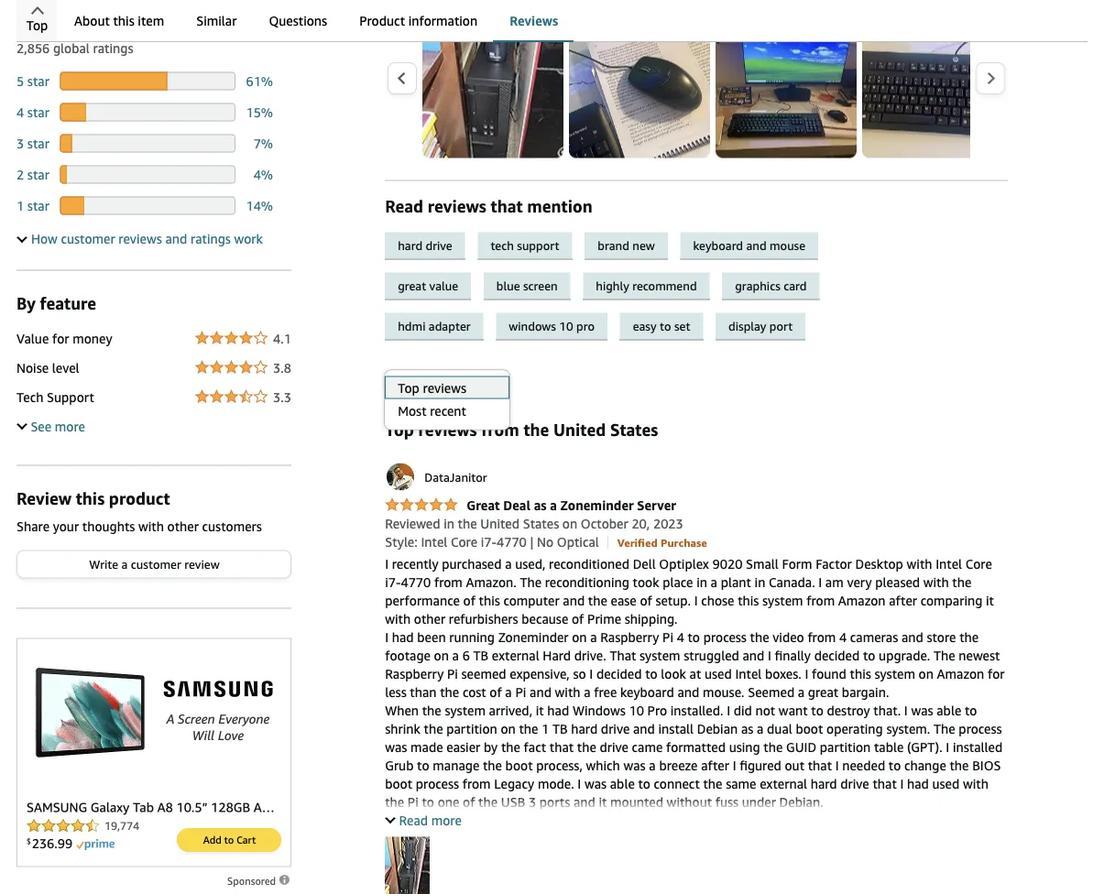 Task type: describe. For each thing, give the bounding box(es) containing it.
0 horizontal spatial for
[[52, 331, 69, 346]]

1 inside i recently purchased a used, reconditioned dell optiplex 9020 small form factor desktop with intel core i7-4770 from amazon.  the reconditioning took place in a plant in canada.  i am very pleased with the performance of this computer and the ease of setup.  i chose this system from amazon after comparing it with other refurbishers because of prime shipping. i had been running zoneminder on a raspberry pi 4 to process the video from 4 cameras and store the footage on a 6 tb external hard drive.  that system struggled and i finally decided to upgrade.  the newest raspberry pi seemed expensive, so i decided to look at used intel boxes.  i found this system on amazon for less than the cost of a pi and with a free keyboard and mouse.  seemed a great bargain. when the system arrived, it had windows 10 pro installed.  i did not want to destroy that.  i was able to shrink the partition on the 1 tb hard drive and install debian as a dual boot operating system.  the process was made easier by the fact that the drive came formatted using the guid partition table (gpt).  i installed grub to manage the boot process, which was a breeze after i figured out that i needed to change the bios boot process from legacy mode.  i was able to connect the same external hard drive that i had used with the pi to one of the usb 3 ports and it mounted without fuss under debian. the system comes with both hdmi and display port video but sans cables.  i had a spare display port on my monitor, so i bought a cable (one-day delivery) from amazon, and i was up and running.  after initial configuration i mostly log into the system with putty, so i hardly use the monitor.  but i did want sound capability.  i purchased a cheap usb speaker, and it works great.  my total investment was still less than the pi and it runs circles around it.
[[542, 722, 549, 737]]

great deal as a zoneminder server link
[[385, 498, 676, 515]]

a left used,
[[505, 557, 512, 572]]

was down which
[[585, 777, 607, 792]]

20,
[[632, 517, 650, 532]]

store
[[927, 630, 957, 646]]

with left both at the left of page
[[495, 814, 520, 829]]

and down at
[[678, 685, 700, 701]]

0 vertical spatial video
[[773, 630, 805, 646]]

great inside i recently purchased a used, reconditioned dell optiplex 9020 small form factor desktop with intel core i7-4770 from amazon.  the reconditioning took place in a plant in canada.  i am very pleased with the performance of this computer and the ease of setup.  i chose this system from amazon after comparing it with other refurbishers because of prime shipping. i had been running zoneminder on a raspberry pi 4 to process the video from 4 cameras and store the footage on a 6 tb external hard drive.  that system struggled and i finally decided to upgrade.  the newest raspberry pi seemed expensive, so i decided to look at used intel boxes.  i found this system on amazon for less than the cost of a pi and with a free keyboard and mouse.  seemed a great bargain. when the system arrived, it had windows 10 pro installed.  i did not want to destroy that.  i was able to shrink the partition on the 1 tb hard drive and install debian as a dual boot operating system.  the process was made easier by the fact that the drive came formatted using the guid partition table (gpt).  i installed grub to manage the boot process, which was a breeze after i figured out that i needed to change the bios boot process from legacy mode.  i was able to connect the same external hard drive that i had used with the pi to one of the usb 3 ports and it mounted without fuss under debian. the system comes with both hdmi and display port video but sans cables.  i had a spare display port on my monitor, so i bought a cable (one-day delivery) from amazon, and i was up and running.  after initial configuration i mostly log into the system with putty, so i hardly use the monitor.  but i did want sound capability.  i purchased a cheap usb speaker, and it works great.  my total investment was still less than the pi and it runs circles around it.
[[808, 685, 839, 701]]

1 vertical spatial partition
[[820, 740, 871, 756]]

windows 10 pro link
[[496, 313, 620, 341]]

this down amazon.
[[479, 594, 500, 609]]

with up comparing
[[924, 575, 949, 591]]

1 horizontal spatial amazon
[[937, 667, 985, 682]]

extender expand image for read more
[[386, 815, 396, 825]]

0 vertical spatial amazon
[[839, 594, 886, 609]]

it down putty,
[[669, 869, 677, 884]]

1 vertical spatial hard
[[571, 722, 598, 737]]

i left chose
[[695, 594, 698, 609]]

4 down shipping.
[[677, 630, 685, 646]]

dual
[[767, 722, 793, 737]]

i left the am
[[819, 575, 822, 591]]

top for top reviews from the united states
[[385, 421, 414, 441]]

keyboard inside i recently purchased a used, reconditioned dell optiplex 9020 small form factor desktop with intel core i7-4770 from amazon.  the reconditioning took place in a plant in canada.  i am very pleased with the performance of this computer and the ease of setup.  i chose this system from amazon after comparing it with other refurbishers because of prime shipping. i had been running zoneminder on a raspberry pi 4 to process the video from 4 cameras and store the footage on a 6 tb external hard drive.  that system struggled and i finally decided to upgrade.  the newest raspberry pi seemed expensive, so i decided to look at used intel boxes.  i found this system on amazon for less than the cost of a pi and with a free keyboard and mouse.  seemed a great bargain. when the system arrived, it had windows 10 pro installed.  i did not want to destroy that.  i was able to shrink the partition on the 1 tb hard drive and install debian as a dual boot operating system.  the process was made easier by the fact that the drive came formatted using the guid partition table (gpt).  i installed grub to manage the boot process, which was a breeze after i figured out that i needed to change the bios boot process from legacy mode.  i was able to connect the same external hard drive that i had used with the pi to one of the usb 3 ports and it mounted without fuss under debian. the system comes with both hdmi and display port video but sans cables.  i had a spare display port on my monitor, so i bought a cable (one-day delivery) from amazon, and i was up and running.  after initial configuration i mostly log into the system with putty, so i hardly use the monitor.  but i did want sound capability.  i purchased a cheap usb speaker, and it works great.  my total investment was still less than the pi and it runs circles around it.
[[621, 685, 674, 701]]

1 horizontal spatial 5
[[176, 11, 186, 30]]

the up "comes"
[[479, 795, 498, 811]]

14% link
[[246, 198, 273, 213]]

verified
[[618, 537, 658, 550]]

the up fact
[[519, 722, 539, 737]]

cost
[[463, 685, 486, 701]]

of left 'prime'
[[572, 612, 584, 627]]

customer inside dropdown button
[[61, 231, 115, 246]]

2 horizontal spatial in
[[755, 575, 766, 591]]

0 vertical spatial 3
[[17, 136, 24, 151]]

datajanitor
[[425, 471, 487, 485]]

total
[[776, 869, 804, 884]]

tech support
[[491, 239, 560, 253]]

0 horizontal spatial 10
[[560, 319, 574, 333]]

new
[[633, 239, 655, 253]]

to left destroy
[[812, 704, 824, 719]]

read more
[[399, 814, 462, 829]]

that up process,
[[550, 740, 574, 756]]

to down "table"
[[889, 759, 901, 774]]

day
[[582, 832, 602, 847]]

i right (gpt).
[[946, 740, 950, 756]]

4% link
[[254, 167, 273, 182]]

with down expensive,
[[555, 685, 581, 701]]

pi up "arrived,"
[[516, 685, 527, 701]]

0 vertical spatial able
[[937, 704, 962, 719]]

cable
[[517, 832, 548, 847]]

the up the monitor,
[[385, 814, 407, 829]]

1 vertical spatial purchased
[[455, 869, 514, 884]]

drive up value on the left top of page
[[426, 239, 453, 253]]

great inside 'link'
[[398, 279, 426, 293]]

4 down '5 star' link at the top left of the page
[[17, 105, 24, 120]]

0 horizontal spatial decided
[[597, 667, 642, 682]]

which
[[586, 759, 620, 774]]

runs
[[436, 887, 462, 895]]

my
[[755, 869, 773, 884]]

and up came
[[633, 722, 655, 737]]

system down upgrade. on the right of the page
[[875, 667, 916, 682]]

blue
[[497, 279, 520, 293]]

star for 1 star
[[27, 198, 49, 213]]

was down 'cables.'
[[777, 832, 800, 847]]

reviewed
[[385, 517, 440, 532]]

core inside i recently purchased a used, reconditioned dell optiplex 9020 small form factor desktop with intel core i7-4770 from amazon.  the reconditioning took place in a plant in canada.  i am very pleased with the performance of this computer and the ease of setup.  i chose this system from amazon after comparing it with other refurbishers because of prime shipping. i had been running zoneminder on a raspberry pi 4 to process the video from 4 cameras and store the footage on a 6 tb external hard drive.  that system struggled and i finally decided to upgrade.  the newest raspberry pi seemed expensive, so i decided to look at used intel boxes.  i found this system on amazon for less than the cost of a pi and with a free keyboard and mouse.  seemed a great bargain. when the system arrived, it had windows 10 pro installed.  i did not want to destroy that.  i was able to shrink the partition on the 1 tb hard drive and install debian as a dual boot operating system.  the process was made easier by the fact that the drive came formatted using the guid partition table (gpt).  i installed grub to manage the boot process, which was a breeze after i figured out that i needed to change the bios boot process from legacy mode.  i was able to connect the same external hard drive that i had used with the pi to one of the usb 3 ports and it mounted without fuss under debian. the system comes with both hdmi and display port video but sans cables.  i had a spare display port on my monitor, so i bought a cable (one-day delivery) from amazon, and i was up and running.  after initial configuration i mostly log into the system with putty, so i hardly use the monitor.  but i did want sound capability.  i purchased a cheap usb speaker, and it works great.  my total investment was still less than the pi and it runs circles around it.
[[966, 557, 993, 572]]

0 horizontal spatial core
[[451, 535, 478, 550]]

install
[[659, 722, 694, 737]]

deal
[[504, 498, 531, 514]]

table
[[875, 740, 904, 756]]

that down guid
[[808, 759, 832, 774]]

the down used,
[[520, 575, 542, 591]]

reviews inside dropdown button
[[119, 231, 162, 246]]

i up use
[[771, 832, 774, 847]]

pi down shipping.
[[663, 630, 674, 646]]

had left windows
[[548, 704, 570, 719]]

money
[[73, 331, 112, 346]]

15%
[[246, 105, 273, 120]]

windows 10 pro
[[509, 319, 595, 333]]

finally
[[775, 649, 811, 664]]

shrink
[[385, 722, 421, 737]]

of right the cost
[[490, 685, 502, 701]]

works
[[681, 869, 715, 884]]

blue screen link
[[484, 273, 583, 300]]

tech
[[17, 390, 43, 405]]

had up monitor.
[[826, 814, 848, 829]]

i down bought
[[467, 850, 470, 866]]

sound
[[945, 850, 980, 866]]

previous image
[[397, 72, 407, 85]]

0 vertical spatial did
[[734, 704, 752, 719]]

pi up read more dropdown button at the left of page
[[408, 795, 419, 811]]

see more button
[[17, 419, 85, 434]]

i right but
[[884, 850, 887, 866]]

2 horizontal spatial intel
[[936, 557, 963, 572]]

4 right about
[[113, 11, 122, 30]]

0 horizontal spatial boot
[[385, 777, 413, 792]]

operating
[[827, 722, 883, 737]]

i down drive.
[[590, 667, 593, 682]]

most recent link
[[385, 400, 510, 423]]

1 star
[[17, 198, 49, 213]]

i up footage
[[385, 630, 389, 646]]

card
[[784, 279, 807, 293]]

october
[[581, 517, 629, 532]]

2 port from the left
[[942, 814, 967, 829]]

a down came
[[649, 759, 656, 774]]

1 vertical spatial united
[[481, 517, 520, 532]]

with down the product
[[138, 519, 164, 534]]

great value link
[[385, 273, 484, 300]]

investment
[[807, 869, 872, 884]]

when
[[385, 704, 419, 719]]

6
[[463, 649, 470, 664]]

0 vertical spatial less
[[385, 685, 407, 701]]

i down style:
[[385, 557, 389, 572]]

the right "by"
[[501, 740, 521, 756]]

drive down needed
[[841, 777, 870, 792]]

share your thoughts with other customers
[[17, 519, 262, 534]]

the down (one-
[[565, 850, 584, 866]]

1 horizontal spatial united
[[554, 421, 606, 441]]

progress bar for 4 star
[[60, 103, 236, 122]]

0 horizontal spatial as
[[534, 498, 547, 514]]

reviews for top reviews most recent
[[423, 381, 467, 396]]

extender expand image for see more
[[17, 420, 27, 430]]

the up fuss
[[704, 777, 723, 792]]

the up which
[[577, 740, 597, 756]]

review this product
[[17, 489, 170, 509]]

dell
[[633, 557, 656, 572]]

the up 'prime'
[[588, 594, 608, 609]]

highly recommend
[[596, 279, 697, 293]]

sponsored
[[227, 876, 279, 888]]

sans
[[748, 814, 773, 829]]

ports
[[540, 795, 570, 811]]

from down the am
[[807, 594, 835, 609]]

0 vertical spatial states
[[610, 421, 658, 441]]

0 vertical spatial i7-
[[481, 535, 497, 550]]

process,
[[536, 759, 583, 774]]

was up grub
[[385, 740, 407, 756]]

out inside i recently purchased a used, reconditioned dell optiplex 9020 small form factor desktop with intel core i7-4770 from amazon.  the reconditioning took place in a plant in canada.  i am very pleased with the performance of this computer and the ease of setup.  i chose this system from amazon after comparing it with other refurbishers because of prime shipping. i had been running zoneminder on a raspberry pi 4 to process the video from 4 cameras and store the footage on a 6 tb external hard drive.  that system struggled and i finally decided to upgrade.  the newest raspberry pi seemed expensive, so i decided to look at used intel boxes.  i found this system on amazon for less than the cost of a pi and with a free keyboard and mouse.  seemed a great bargain. when the system arrived, it had windows 10 pro installed.  i did not want to destroy that.  i was able to shrink the partition on the 1 tb hard drive and install debian as a dual boot operating system.  the process was made easier by the fact that the drive came formatted using the guid partition table (gpt).  i installed grub to manage the boot process, which was a breeze after i figured out that i needed to change the bios boot process from legacy mode.  i was able to connect the same external hard drive that i had used with the pi to one of the usb 3 ports and it mounted without fuss under debian. the system comes with both hdmi and display port video but sans cables.  i had a spare display port on my monitor, so i bought a cable (one-day delivery) from amazon, and i was up and running.  after initial configuration i mostly log into the system with putty, so i hardly use the monitor.  but i did want sound capability.  i purchased a cheap usb speaker, and it works great.  my total investment was still less than the pi and it runs circles around it.
[[785, 759, 805, 774]]

0 vertical spatial zoneminder
[[561, 498, 634, 514]]

dropdown image
[[494, 377, 503, 384]]

1 vertical spatial less
[[926, 869, 947, 884]]

read reviews that mention
[[385, 197, 593, 217]]

amazon.
[[466, 575, 517, 591]]

was down but
[[876, 869, 898, 884]]

hardly
[[722, 850, 759, 866]]

the up 'newest'
[[960, 630, 979, 646]]

for inside i recently purchased a used, reconditioned dell optiplex 9020 small form factor desktop with intel core i7-4770 from amazon.  the reconditioning took place in a plant in canada.  i am very pleased with the performance of this computer and the ease of setup.  i chose this system from amazon after comparing it with other refurbishers because of prime shipping. i had been running zoneminder on a raspberry pi 4 to process the video from 4 cameras and store the footage on a 6 tb external hard drive.  that system struggled and i finally decided to upgrade.  the newest raspberry pi seemed expensive, so i decided to look at used intel boxes.  i found this system on amazon for less than the cost of a pi and with a free keyboard and mouse.  seemed a great bargain. when the system arrived, it had windows 10 pro installed.  i did not want to destroy that.  i was able to shrink the partition on the 1 tb hard drive and install debian as a dual boot operating system.  the process was made easier by the fact that the drive came formatted using the guid partition table (gpt).  i installed grub to manage the boot process, which was a breeze after i figured out that i needed to change the bios boot process from legacy mode.  i was able to connect the same external hard drive that i had used with the pi to one of the usb 3 ports and it mounted without fuss under debian. the system comes with both hdmi and display port video but sans cables.  i had a spare display port on my monitor, so i bought a cable (one-day delivery) from amazon, and i was up and running.  after initial configuration i mostly log into the system with putty, so i hardly use the monitor.  but i did want sound capability.  i purchased a cheap usb speaker, and it works great.  my total investment was still less than the pi and it runs circles around it.
[[988, 667, 1005, 682]]

the left the cost
[[440, 685, 460, 701]]

i up same
[[733, 759, 737, 774]]

of up "comes"
[[463, 795, 475, 811]]

with down bios
[[963, 777, 989, 792]]

cables.
[[776, 814, 816, 829]]

my
[[989, 814, 1006, 829]]

read for read more
[[399, 814, 428, 829]]

i right 'cables.'
[[819, 814, 823, 829]]

0 horizontal spatial states
[[523, 517, 559, 532]]

both
[[524, 814, 551, 829]]

leave feedback on sponsored ad element
[[227, 876, 292, 888]]

to left look
[[646, 667, 658, 682]]

5 star link
[[17, 74, 49, 89]]

comparing
[[921, 594, 983, 609]]

0 vertical spatial want
[[779, 704, 808, 719]]

that
[[610, 649, 637, 664]]

0 horizontal spatial able
[[610, 777, 635, 792]]

a right write
[[122, 558, 128, 572]]

display
[[729, 319, 767, 333]]

7%
[[254, 136, 273, 151]]

and up hdmi at the right bottom
[[574, 795, 596, 811]]

that up "tech"
[[491, 197, 523, 217]]

initial
[[932, 832, 964, 847]]

1 vertical spatial did
[[891, 850, 909, 866]]

0 vertical spatial out
[[127, 11, 152, 30]]

1 horizontal spatial keyboard
[[694, 239, 743, 253]]

from down dropdown icon
[[482, 421, 520, 441]]

and down sans
[[745, 832, 767, 847]]

newest
[[959, 649, 1001, 664]]

server
[[637, 498, 676, 514]]

i up the runs
[[448, 869, 451, 884]]

to up struggled
[[688, 630, 700, 646]]

still
[[901, 869, 922, 884]]

0 vertical spatial intel
[[421, 535, 448, 550]]

1 vertical spatial external
[[760, 777, 808, 792]]

i left needed
[[836, 759, 839, 774]]

2 vertical spatial hard
[[811, 777, 838, 792]]

legacy
[[494, 777, 535, 792]]

the up the great deal as a zoneminder server link
[[524, 421, 549, 441]]

on down "arrived,"
[[501, 722, 516, 737]]

0 horizontal spatial ratings
[[93, 41, 133, 56]]

optiplex
[[659, 557, 709, 572]]

read for read reviews that mention
[[385, 197, 424, 217]]

zoneminder inside i recently purchased a used, reconditioned dell optiplex 9020 small form factor desktop with intel core i7-4770 from amazon.  the reconditioning took place in a plant in canada.  i am very pleased with the performance of this computer and the ease of setup.  i chose this system from amazon after comparing it with other refurbishers because of prime shipping. i had been running zoneminder on a raspberry pi 4 to process the video from 4 cameras and store the footage on a 6 tb external hard drive.  that system struggled and i finally decided to upgrade.  the newest raspberry pi seemed expensive, so i decided to look at used intel boxes.  i found this system on amazon for less than the cost of a pi and with a free keyboard and mouse.  seemed a great bargain. when the system arrived, it had windows 10 pro installed.  i did not want to destroy that.  i was able to shrink the partition on the 1 tb hard drive and install debian as a dual boot operating system.  the process was made easier by the fact that the drive came formatted using the guid partition table (gpt).  i installed grub to manage the boot process, which was a breeze after i figured out that i needed to change the bios boot process from legacy mode.  i was able to connect the same external hard drive that i had used with the pi to one of the usb 3 ports and it mounted without fuss under debian. the system comes with both hdmi and display port video but sans cables.  i had a spare display port on my monitor, so i bought a cable (one-day delivery) from amazon, and i was up and running.  after initial configuration i mostly log into the system with putty, so i hardly use the monitor.  but i did want sound capability.  i purchased a cheap usb speaker, and it works great.  my total investment was still less than the pi and it runs circles around it.
[[498, 630, 569, 646]]

3.3
[[273, 390, 292, 405]]

next image
[[987, 72, 997, 85]]

to up installed
[[965, 704, 978, 719]]

on down been
[[434, 649, 449, 664]]

similar
[[196, 13, 237, 28]]

0 horizontal spatial so
[[438, 832, 451, 847]]

0 horizontal spatial external
[[492, 649, 540, 664]]

delivery)
[[606, 832, 656, 847]]

progress bar for 2 star
[[60, 166, 236, 184]]

after
[[899, 832, 928, 847]]

4%
[[254, 167, 273, 182]]

a left 'cable'
[[507, 832, 514, 847]]

system down canada.
[[763, 594, 804, 609]]

as inside i recently purchased a used, reconditioned dell optiplex 9020 small form factor desktop with intel core i7-4770 from amazon.  the reconditioning took place in a plant in canada.  i am very pleased with the performance of this computer and the ease of setup.  i chose this system from amazon after comparing it with other refurbishers because of prime shipping. i had been running zoneminder on a raspberry pi 4 to process the video from 4 cameras and store the footage on a 6 tb external hard drive.  that system struggled and i finally decided to upgrade.  the newest raspberry pi seemed expensive, so i decided to look at used intel boxes.  i found this system on amazon for less than the cost of a pi and with a free keyboard and mouse.  seemed a great bargain. when the system arrived, it had windows 10 pro installed.  i did not want to destroy that.  i was able to shrink the partition on the 1 tb hard drive and install debian as a dual boot operating system.  the process was made easier by the fact that the drive came formatted using the guid partition table (gpt).  i installed grub to manage the boot process, which was a breeze after i figured out that i needed to change the bios boot process from legacy mode.  i was able to connect the same external hard drive that i had used with the pi to one of the usb 3 ports and it mounted without fuss under debian. the system comes with both hdmi and display port video but sans cables.  i had a spare display port on my monitor, so i bought a cable (one-day delivery) from amazon, and i was up and running.  after initial configuration i mostly log into the system with putty, so i hardly use the monitor.  but i did want sound capability.  i purchased a cheap usb speaker, and it works great.  my total investment was still less than the pi and it runs circles around it.
[[742, 722, 754, 737]]

formatted
[[666, 740, 726, 756]]

progress bar for 3 star
[[60, 135, 236, 153]]

the up 'boxes.'
[[750, 630, 770, 646]]

seemed
[[748, 685, 795, 701]]

1 vertical spatial want
[[913, 850, 942, 866]]

the up (gpt).
[[934, 722, 956, 737]]

1 star link
[[17, 198, 49, 213]]

it left the runs
[[425, 887, 433, 895]]

it right comparing
[[986, 594, 995, 609]]

set
[[675, 319, 691, 333]]

pi down capability.
[[385, 887, 396, 895]]

list box containing top reviews
[[384, 377, 510, 423]]

this down plant
[[738, 594, 759, 609]]

by
[[484, 740, 498, 756]]

the down "by"
[[483, 759, 502, 774]]

1 vertical spatial used
[[933, 777, 960, 792]]

system up look
[[640, 649, 681, 664]]

a up drive.
[[591, 630, 597, 646]]

upgrade.
[[879, 649, 931, 664]]

1 horizontal spatial tb
[[553, 722, 568, 737]]

0 vertical spatial other
[[167, 519, 199, 534]]

easy to set
[[633, 319, 691, 333]]

0 vertical spatial after
[[889, 594, 918, 609]]

by
[[17, 294, 36, 314]]

i right mode.
[[578, 777, 581, 792]]

hdmi adapter link
[[385, 313, 496, 341]]

0 vertical spatial process
[[704, 630, 747, 646]]

1 vertical spatial process
[[959, 722, 1003, 737]]

setup.
[[656, 594, 691, 609]]

the up made
[[424, 722, 443, 737]]



Task type: vqa. For each thing, say whether or not it's contained in the screenshot.
free
yes



Task type: locate. For each thing, give the bounding box(es) containing it.
list box
[[384, 377, 510, 423]]

1 horizontal spatial able
[[937, 704, 962, 719]]

more right see
[[55, 419, 85, 434]]

0 vertical spatial 10
[[560, 319, 574, 333]]

3 progress bar from the top
[[60, 135, 236, 153]]

1 progress bar from the top
[[60, 72, 236, 91]]

1 port from the left
[[661, 814, 686, 829]]

mode.
[[538, 777, 574, 792]]

spare
[[862, 814, 893, 829]]

screen
[[523, 279, 558, 293]]

customer down share your thoughts with other customers
[[131, 558, 181, 572]]

0 vertical spatial so
[[573, 667, 586, 682]]

1 horizontal spatial than
[[950, 869, 977, 884]]

0 vertical spatial more
[[55, 419, 85, 434]]

1 vertical spatial 1
[[542, 722, 549, 737]]

figured
[[740, 759, 782, 774]]

1 vertical spatial after
[[701, 759, 730, 774]]

tech support
[[17, 390, 94, 405]]

0 vertical spatial usb
[[501, 795, 525, 811]]

4 progress bar from the top
[[60, 166, 236, 184]]

had up footage
[[392, 630, 414, 646]]

external
[[492, 649, 540, 664], [760, 777, 808, 792]]

star down 5 star
[[27, 105, 49, 120]]

10 left "pro"
[[629, 704, 644, 719]]

0 horizontal spatial process
[[416, 777, 459, 792]]

able up mounted
[[610, 777, 635, 792]]

0 horizontal spatial usb
[[501, 795, 525, 811]]

5 star from the top
[[27, 198, 49, 213]]

display up after
[[896, 814, 938, 829]]

and inside dropdown button
[[165, 231, 187, 246]]

and down capability.
[[400, 887, 421, 895]]

so down read more
[[438, 832, 451, 847]]

united up great deal as a zoneminder server
[[554, 421, 606, 441]]

with up pleased
[[907, 557, 933, 572]]

hard
[[543, 649, 571, 664]]

0 vertical spatial keyboard
[[694, 239, 743, 253]]

1 vertical spatial great
[[808, 685, 839, 701]]

recommend
[[633, 279, 697, 293]]

1 horizontal spatial in
[[697, 575, 708, 591]]

progress bar for 5 star
[[60, 72, 236, 91]]

reviews for top reviews from the united states
[[418, 421, 477, 441]]

a
[[550, 498, 557, 514], [505, 557, 512, 572], [122, 558, 128, 572], [711, 575, 718, 591], [591, 630, 597, 646], [453, 649, 459, 664], [505, 685, 512, 701], [584, 685, 591, 701], [798, 685, 805, 701], [757, 722, 764, 737], [649, 759, 656, 774], [851, 814, 858, 829], [507, 832, 514, 847], [518, 869, 524, 884]]

1 vertical spatial intel
[[936, 557, 963, 572]]

of down took
[[640, 594, 652, 609]]

2 vertical spatial so
[[699, 850, 711, 866]]

speaker,
[[593, 869, 641, 884]]

a down 'boxes.'
[[798, 685, 805, 701]]

5 progress bar from the top
[[60, 197, 236, 215]]

brand new link
[[585, 233, 681, 260]]

had down change
[[908, 777, 929, 792]]

and up day
[[590, 814, 612, 829]]

in
[[444, 517, 455, 532], [697, 575, 708, 591], [755, 575, 766, 591]]

less up when
[[385, 685, 407, 701]]

process up struggled
[[704, 630, 747, 646]]

2 vertical spatial boot
[[385, 777, 413, 792]]

pi left seemed
[[447, 667, 458, 682]]

change
[[905, 759, 947, 774]]

top reviews option
[[384, 377, 510, 400]]

0 vertical spatial hard
[[398, 239, 423, 253]]

0 horizontal spatial less
[[385, 685, 407, 701]]

questions
[[269, 13, 327, 28]]

4
[[113, 11, 122, 30], [17, 105, 24, 120], [677, 630, 685, 646], [840, 630, 847, 646]]

intel down reviewed
[[421, 535, 448, 550]]

0 vertical spatial decided
[[815, 649, 860, 664]]

from up finally
[[808, 630, 836, 646]]

partition up easier
[[447, 722, 498, 737]]

1 vertical spatial 5
[[17, 74, 24, 89]]

system up speaker,
[[588, 850, 629, 866]]

the
[[524, 421, 549, 441], [458, 517, 477, 532], [953, 575, 972, 591], [588, 594, 608, 609], [750, 630, 770, 646], [960, 630, 979, 646], [440, 685, 460, 701], [422, 704, 442, 719], [424, 722, 443, 737], [519, 722, 539, 737], [501, 740, 521, 756], [577, 740, 597, 756], [764, 740, 783, 756], [483, 759, 502, 774], [950, 759, 969, 774], [704, 777, 723, 792], [385, 795, 404, 811], [479, 795, 498, 811], [565, 850, 584, 866], [785, 850, 804, 866], [981, 869, 1000, 884]]

1 star from the top
[[27, 74, 49, 89]]

61% link
[[246, 74, 273, 89]]

0 horizontal spatial used
[[705, 667, 732, 682]]

2 progress bar from the top
[[60, 103, 236, 122]]

reviews
[[510, 13, 558, 28]]

system.
[[887, 722, 931, 737]]

1 horizontal spatial external
[[760, 777, 808, 792]]

4770 inside i recently purchased a used, reconditioned dell optiplex 9020 small form factor desktop with intel core i7-4770 from amazon.  the reconditioning took place in a plant in canada.  i am very pleased with the performance of this computer and the ease of setup.  i chose this system from amazon after comparing it with other refurbishers because of prime shipping. i had been running zoneminder on a raspberry pi 4 to process the video from 4 cameras and store the footage on a 6 tb external hard drive.  that system struggled and i finally decided to upgrade.  the newest raspberry pi seemed expensive, so i decided to look at used intel boxes.  i found this system on amazon for less than the cost of a pi and with a free keyboard and mouse.  seemed a great bargain. when the system arrived, it had windows 10 pro installed.  i did not want to destroy that.  i was able to shrink the partition on the 1 tb hard drive and install debian as a dual boot operating system.  the process was made easier by the fact that the drive came formatted using the guid partition table (gpt).  i installed grub to manage the boot process, which was a breeze after i figured out that i needed to change the bios boot process from legacy mode.  i was able to connect the same external hard drive that i had used with the pi to one of the usb 3 ports and it mounted without fuss under debian. the system comes with both hdmi and display port video but sans cables.  i had a spare display port on my monitor, so i bought a cable (one-day delivery) from amazon, and i was up and running.  after initial configuration i mostly log into the system with putty, so i hardly use the monitor.  but i did want sound capability.  i purchased a cheap usb speaker, and it works great.  my total investment was still less than the pi and it runs circles around it.
[[401, 575, 431, 591]]

1 vertical spatial states
[[523, 517, 559, 532]]

using
[[729, 740, 761, 756]]

0 vertical spatial raspberry
[[601, 630, 659, 646]]

0 horizontal spatial port
[[661, 814, 686, 829]]

4770
[[497, 535, 527, 550], [401, 575, 431, 591]]

1 horizontal spatial extender expand image
[[386, 815, 396, 825]]

1 vertical spatial 10
[[629, 704, 644, 719]]

tech
[[491, 239, 514, 253]]

read up hard drive
[[385, 197, 424, 217]]

with down the delivery)
[[632, 850, 657, 866]]

14%
[[246, 198, 273, 213]]

1 horizontal spatial 1
[[542, 722, 549, 737]]

3 star from the top
[[27, 136, 49, 151]]

1 vertical spatial tb
[[553, 722, 568, 737]]

more for read more
[[432, 814, 462, 829]]

partition
[[447, 722, 498, 737], [820, 740, 871, 756]]

1 vertical spatial than
[[950, 869, 977, 884]]

pro
[[648, 704, 667, 719]]

reviews for read reviews that mention
[[428, 197, 487, 217]]

most
[[398, 404, 427, 419]]

destroy
[[827, 704, 871, 719]]

needed
[[843, 759, 886, 774]]

0 horizontal spatial raspberry
[[385, 667, 444, 682]]

i down "comes"
[[454, 832, 458, 847]]

0 vertical spatial used
[[705, 667, 732, 682]]

3 star
[[17, 136, 49, 151]]

0 horizontal spatial did
[[734, 704, 752, 719]]

boot
[[796, 722, 824, 737], [506, 759, 533, 774], [385, 777, 413, 792]]

1 horizontal spatial partition
[[820, 740, 871, 756]]

star for 4 star
[[27, 105, 49, 120]]

0 vertical spatial tb
[[474, 649, 489, 664]]

0 horizontal spatial other
[[167, 519, 199, 534]]

4770 down recently
[[401, 575, 431, 591]]

extender expand image
[[17, 420, 27, 430], [386, 815, 396, 825]]

1 vertical spatial extender expand image
[[386, 815, 396, 825]]

2 star from the top
[[27, 105, 49, 120]]

reviews for top reviews
[[412, 375, 446, 387]]

2 horizontal spatial boot
[[796, 722, 824, 737]]

intel up seemed
[[736, 667, 762, 682]]

up
[[803, 832, 818, 847]]

was up system.
[[912, 704, 934, 719]]

refurbishers
[[449, 612, 519, 627]]

found
[[812, 667, 847, 682]]

canada.
[[769, 575, 816, 591]]

a left 6
[[453, 649, 459, 664]]

raspberry up that
[[601, 630, 659, 646]]

1 horizontal spatial display
[[896, 814, 938, 829]]

product
[[359, 13, 405, 28]]

out
[[127, 11, 152, 30], [785, 759, 805, 774]]

to left set
[[660, 319, 672, 333]]

1 vertical spatial more
[[432, 814, 462, 829]]

3.8
[[273, 361, 292, 376]]

10 inside i recently purchased a used, reconditioned dell optiplex 9020 small form factor desktop with intel core i7-4770 from amazon.  the reconditioning took place in a plant in canada.  i am very pleased with the performance of this computer and the ease of setup.  i chose this system from amazon after comparing it with other refurbishers because of prime shipping. i had been running zoneminder on a raspberry pi 4 to process the video from 4 cameras and store the footage on a 6 tb external hard drive.  that system struggled and i finally decided to upgrade.  the newest raspberry pi seemed expensive, so i decided to look at used intel boxes.  i found this system on amazon for less than the cost of a pi and with a free keyboard and mouse.  seemed a great bargain. when the system arrived, it had windows 10 pro installed.  i did not want to destroy that.  i was able to shrink the partition on the 1 tb hard drive and install debian as a dual boot operating system.  the process was made easier by the fact that the drive came formatted using the guid partition table (gpt).  i installed grub to manage the boot process, which was a breeze after i figured out that i needed to change the bios boot process from legacy mode.  i was able to connect the same external hard drive that i had used with the pi to one of the usb 3 ports and it mounted without fuss under debian. the system comes with both hdmi and display port video but sans cables.  i had a spare display port on my monitor, so i bought a cable (one-day delivery) from amazon, and i was up and running.  after initial configuration i mostly log into the system with putty, so i hardly use the monitor.  but i did want sound capability.  i purchased a cheap usb speaker, and it works great.  my total investment was still less than the pi and it runs circles around it.
[[629, 704, 644, 719]]

star for 2 star
[[27, 167, 49, 182]]

5 star
[[17, 74, 49, 89]]

drive down windows
[[601, 722, 630, 737]]

extender expand image inside read more dropdown button
[[386, 815, 396, 825]]

of up refurbishers
[[463, 594, 476, 609]]

other inside i recently purchased a used, reconditioned dell optiplex 9020 small form factor desktop with intel core i7-4770 from amazon.  the reconditioning took place in a plant in canada.  i am very pleased with the performance of this computer and the ease of setup.  i chose this system from amazon after comparing it with other refurbishers because of prime shipping. i had been running zoneminder on a raspberry pi 4 to process the video from 4 cameras and store the footage on a 6 tb external hard drive.  that system struggled and i finally decided to upgrade.  the newest raspberry pi seemed expensive, so i decided to look at used intel boxes.  i found this system on amazon for less than the cost of a pi and with a free keyboard and mouse.  seemed a great bargain. when the system arrived, it had windows 10 pro installed.  i did not want to destroy that.  i was able to shrink the partition on the 1 tb hard drive and install debian as a dual boot operating system.  the process was made easier by the fact that the drive came formatted using the guid partition table (gpt).  i installed grub to manage the boot process, which was a breeze after i figured out that i needed to change the bios boot process from legacy mode.  i was able to connect the same external hard drive that i had used with the pi to one of the usb 3 ports and it mounted without fuss under debian. the system comes with both hdmi and display port video but sans cables.  i had a spare display port on my monitor, so i bought a cable (one-day delivery) from amazon, and i was up and running.  after initial configuration i mostly log into the system with putty, so i hardly use the monitor.  but i did want sound capability.  i purchased a cheap usb speaker, and it works great.  my total investment was still less than the pi and it runs circles around it.
[[414, 612, 446, 627]]

1 vertical spatial boot
[[506, 759, 533, 774]]

0 horizontal spatial display
[[616, 814, 658, 829]]

after down pleased
[[889, 594, 918, 609]]

i recently purchased a used, reconditioned dell optiplex 9020 small form factor desktop with intel core i7-4770 from amazon.  the reconditioning took place in a plant in canada.  i am very pleased with the performance of this computer and the ease of setup.  i chose this system from amazon after comparing it with other refurbishers because of prime shipping. i had been running zoneminder on a raspberry pi 4 to process the video from 4 cameras and store the footage on a 6 tb external hard drive.  that system struggled and i finally decided to upgrade.  the newest raspberry pi seemed expensive, so i decided to look at used intel boxes.  i found this system on amazon for less than the cost of a pi and with a free keyboard and mouse.  seemed a great bargain. when the system arrived, it had windows 10 pro installed.  i did not want to destroy that.  i was able to shrink the partition on the 1 tb hard drive and install debian as a dual boot operating system.  the process was made easier by the fact that the drive came formatted using the guid partition table (gpt).  i installed grub to manage the boot process, which was a breeze after i figured out that i needed to change the bios boot process from legacy mode.  i was able to connect the same external hard drive that i had used with the pi to one of the usb 3 ports and it mounted without fuss under debian. the system comes with both hdmi and display port video but sans cables.  i had a spare display port on my monitor, so i bought a cable (one-day delivery) from amazon, and i was up and running.  after initial configuration i mostly log into the system with putty, so i hardly use the monitor.  but i did want sound capability.  i purchased a cheap usb speaker, and it works great.  my total investment was still less than the pi and it runs circles around it.
[[385, 557, 1006, 895]]

hard down windows
[[571, 722, 598, 737]]

the up comparing
[[953, 575, 972, 591]]

top for top reviews
[[393, 375, 410, 387]]

customer image image
[[385, 838, 430, 895]]

0 horizontal spatial tb
[[474, 649, 489, 664]]

running.
[[847, 832, 895, 847]]

0 vertical spatial read
[[385, 197, 424, 217]]

want up dual on the right of the page
[[779, 704, 808, 719]]

from up putty,
[[660, 832, 688, 847]]

| image
[[608, 537, 609, 550]]

place
[[663, 575, 693, 591]]

keyboard and mouse
[[694, 239, 806, 253]]

value
[[430, 279, 458, 293]]

0 vertical spatial purchased
[[442, 557, 502, 572]]

i7- inside i recently purchased a used, reconditioned dell optiplex 9020 small form factor desktop with intel core i7-4770 from amazon.  the reconditioning took place in a plant in canada.  i am very pleased with the performance of this computer and the ease of setup.  i chose this system from amazon after comparing it with other refurbishers because of prime shipping. i had been running zoneminder on a raspberry pi 4 to process the video from 4 cameras and store the footage on a 6 tb external hard drive.  that system struggled and i finally decided to upgrade.  the newest raspberry pi seemed expensive, so i decided to look at used intel boxes.  i found this system on amazon for less than the cost of a pi and with a free keyboard and mouse.  seemed a great bargain. when the system arrived, it had windows 10 pro installed.  i did not want to destroy that.  i was able to shrink the partition on the 1 tb hard drive and install debian as a dual boot operating system.  the process was made easier by the fact that the drive came formatted using the guid partition table (gpt).  i installed grub to manage the boot process, which was a breeze after i figured out that i needed to change the bios boot process from legacy mode.  i was able to connect the same external hard drive that i had used with the pi to one of the usb 3 ports and it mounted without fuss under debian. the system comes with both hdmi and display port video but sans cables.  i had a spare display port on my monitor, so i bought a cable (one-day delivery) from amazon, and i was up and running.  after initial configuration i mostly log into the system with putty, so i hardly use the monitor.  but i did want sound capability.  i purchased a cheap usb speaker, and it works great.  my total investment was still less than the pi and it runs circles around it.
[[385, 575, 401, 591]]

other up review
[[167, 519, 199, 534]]

than
[[410, 685, 437, 701], [950, 869, 977, 884]]

1 vertical spatial as
[[742, 722, 754, 737]]

2 display from the left
[[896, 814, 938, 829]]

footage
[[385, 649, 431, 664]]

about this item
[[74, 13, 164, 28]]

did left "not" at the right
[[734, 704, 752, 719]]

shipping.
[[625, 612, 678, 627]]

1 horizontal spatial boot
[[506, 759, 533, 774]]

decided up found
[[815, 649, 860, 664]]

because
[[522, 612, 569, 627]]

able up (gpt).
[[937, 704, 962, 719]]

want down after
[[913, 850, 942, 866]]

1 horizontal spatial 10
[[629, 704, 644, 719]]

very
[[847, 575, 872, 591]]

after down formatted
[[701, 759, 730, 774]]

write
[[89, 558, 118, 572]]

1 up fact
[[542, 722, 549, 737]]

star for 3 star
[[27, 136, 49, 151]]

progress bar
[[60, 72, 236, 91], [60, 103, 236, 122], [60, 135, 236, 153], [60, 166, 236, 184], [60, 197, 236, 215]]

struggled
[[684, 649, 740, 664]]

extender expand image left see
[[17, 420, 27, 430]]

expand image
[[17, 233, 27, 243]]

1 horizontal spatial great
[[808, 685, 839, 701]]

1 horizontal spatial did
[[891, 850, 909, 866]]

write a customer review
[[89, 558, 220, 572]]

0 vertical spatial united
[[554, 421, 606, 441]]

1 horizontal spatial want
[[913, 850, 942, 866]]

15% link
[[246, 105, 273, 120]]

but
[[724, 814, 744, 829]]

0 horizontal spatial than
[[410, 685, 437, 701]]

drive up which
[[600, 740, 629, 756]]

1 horizontal spatial 4770
[[497, 535, 527, 550]]

1 vertical spatial read
[[399, 814, 428, 829]]

list
[[423, 17, 1105, 158]]

system down one
[[410, 814, 451, 829]]

and up upgrade. on the right of the page
[[902, 630, 924, 646]]

easy
[[633, 319, 657, 333]]

0 vertical spatial partition
[[447, 722, 498, 737]]

1 vertical spatial customer
[[131, 558, 181, 572]]

this left item
[[113, 13, 134, 28]]

top inside top reviews most recent
[[398, 381, 420, 396]]

pleased
[[876, 575, 920, 591]]

more for see more
[[55, 419, 85, 434]]

0 vertical spatial core
[[451, 535, 478, 550]]

for
[[52, 331, 69, 346], [988, 667, 1005, 682]]

the down great
[[458, 517, 477, 532]]

1 horizontal spatial process
[[704, 630, 747, 646]]

highly
[[596, 279, 630, 293]]

this up the bargain.
[[850, 667, 872, 682]]

drive.
[[575, 649, 607, 664]]

1 vertical spatial so
[[438, 832, 451, 847]]

0 vertical spatial boot
[[796, 722, 824, 737]]

product information
[[359, 13, 478, 28]]

5 up 4 star link
[[17, 74, 24, 89]]

adapter
[[429, 319, 471, 333]]

(one-
[[551, 832, 582, 847]]

1 horizontal spatial raspberry
[[601, 630, 659, 646]]

1 horizontal spatial other
[[414, 612, 446, 627]]

noise level
[[17, 361, 79, 376]]

the up total
[[785, 850, 804, 866]]

0 vertical spatial for
[[52, 331, 69, 346]]

display port
[[729, 319, 793, 333]]

2 horizontal spatial so
[[699, 850, 711, 866]]

0 horizontal spatial video
[[689, 814, 721, 829]]

connect
[[654, 777, 700, 792]]

review
[[17, 489, 72, 509]]

intel up comparing
[[936, 557, 963, 572]]

0 vertical spatial than
[[410, 685, 437, 701]]

states up server
[[610, 421, 658, 441]]

comes
[[454, 814, 491, 829]]

core down great
[[451, 535, 478, 550]]

it.
[[549, 887, 560, 895]]

in right reviewed
[[444, 517, 455, 532]]

star for 5 star
[[27, 74, 49, 89]]

1 vertical spatial usb
[[566, 869, 590, 884]]

0 vertical spatial 1
[[17, 198, 24, 213]]

and down expensive,
[[530, 685, 552, 701]]

the down store
[[934, 649, 956, 664]]

top for top
[[26, 18, 48, 33]]

0 horizontal spatial want
[[779, 704, 808, 719]]

the up read more dropdown button at the left of page
[[385, 795, 404, 811]]

am
[[826, 575, 844, 591]]

how
[[31, 231, 58, 246]]

0 horizontal spatial 5
[[17, 74, 24, 89]]

took
[[633, 575, 660, 591]]

2,856 global ratings
[[17, 41, 133, 56]]

1 vertical spatial amazon
[[937, 667, 985, 682]]

i down amazon,
[[715, 850, 718, 866]]

system down the cost
[[445, 704, 486, 719]]

0 horizontal spatial after
[[701, 759, 730, 774]]

extender expand image inside see more dropdown button
[[17, 420, 27, 430]]

hard drive link
[[385, 233, 478, 260]]

it left mounted
[[599, 795, 607, 811]]

0 vertical spatial 5
[[176, 11, 186, 30]]

0 horizontal spatial partition
[[447, 722, 498, 737]]

progress bar for 1 star
[[60, 197, 236, 215]]

product
[[109, 489, 170, 509]]

to down cameras at right bottom
[[864, 649, 876, 664]]

at
[[690, 667, 702, 682]]

zoneminder up october
[[561, 498, 634, 514]]

3 inside i recently purchased a used, reconditioned dell optiplex 9020 small form factor desktop with intel core i7-4770 from amazon.  the reconditioning took place in a plant in canada.  i am very pleased with the performance of this computer and the ease of setup.  i chose this system from amazon after comparing it with other refurbishers because of prime shipping. i had been running zoneminder on a raspberry pi 4 to process the video from 4 cameras and store the footage on a 6 tb external hard drive.  that system struggled and i finally decided to upgrade.  the newest raspberry pi seemed expensive, so i decided to look at used intel boxes.  i found this system on amazon for less than the cost of a pi and with a free keyboard and mouse.  seemed a great bargain. when the system arrived, it had windows 10 pro installed.  i did not want to destroy that.  i was able to shrink the partition on the 1 tb hard drive and install debian as a dual boot operating system.  the process was made easier by the fact that the drive came formatted using the guid partition table (gpt).  i installed grub to manage the boot process, which was a breeze after i figured out that i needed to change the bios boot process from legacy mode.  i was able to connect the same external hard drive that i had used with the pi to one of the usb 3 ports and it mounted without fuss under debian. the system comes with both hdmi and display port video but sans cables.  i had a spare display port on my monitor, so i bought a cable (one-day delivery) from amazon, and i was up and running.  after initial configuration i mostly log into the system with putty, so i hardly use the monitor.  but i did want sound capability.  i purchased a cheap usb speaker, and it works great.  my total investment was still less than the pi and it runs circles around it.
[[529, 795, 536, 811]]

reviews inside top reviews most recent
[[423, 381, 467, 396]]

4 star from the top
[[27, 167, 49, 182]]

i up system.
[[905, 704, 908, 719]]

to up read more
[[422, 795, 435, 811]]

0 vertical spatial ratings
[[93, 41, 133, 56]]

1 display from the left
[[616, 814, 658, 829]]

ratings inside dropdown button
[[191, 231, 231, 246]]

1 horizontal spatial intel
[[736, 667, 762, 682]]

reconditioned
[[549, 557, 630, 572]]

0 vertical spatial 4770
[[497, 535, 527, 550]]

to up mounted
[[638, 777, 651, 792]]

bought
[[461, 832, 504, 847]]

great deal as a zoneminder server
[[467, 498, 676, 514]]

9020
[[713, 557, 743, 572]]

great left value on the left top of page
[[398, 279, 426, 293]]

amazon down very on the right bottom of page
[[839, 594, 886, 609]]

0 horizontal spatial in
[[444, 517, 455, 532]]

pro
[[577, 319, 595, 333]]

tb up process,
[[553, 722, 568, 737]]

1 vertical spatial video
[[689, 814, 721, 829]]

top for top reviews most recent
[[398, 381, 420, 396]]

keyboard up "pro"
[[621, 685, 674, 701]]

4 out of 5
[[113, 11, 186, 30]]

arrived,
[[489, 704, 533, 719]]

1 horizontal spatial port
[[942, 814, 967, 829]]

1 horizontal spatial so
[[573, 667, 586, 682]]

about
[[74, 13, 110, 28]]

a left free
[[584, 685, 591, 701]]

ratings down about this item in the left top of the page
[[93, 41, 133, 56]]



